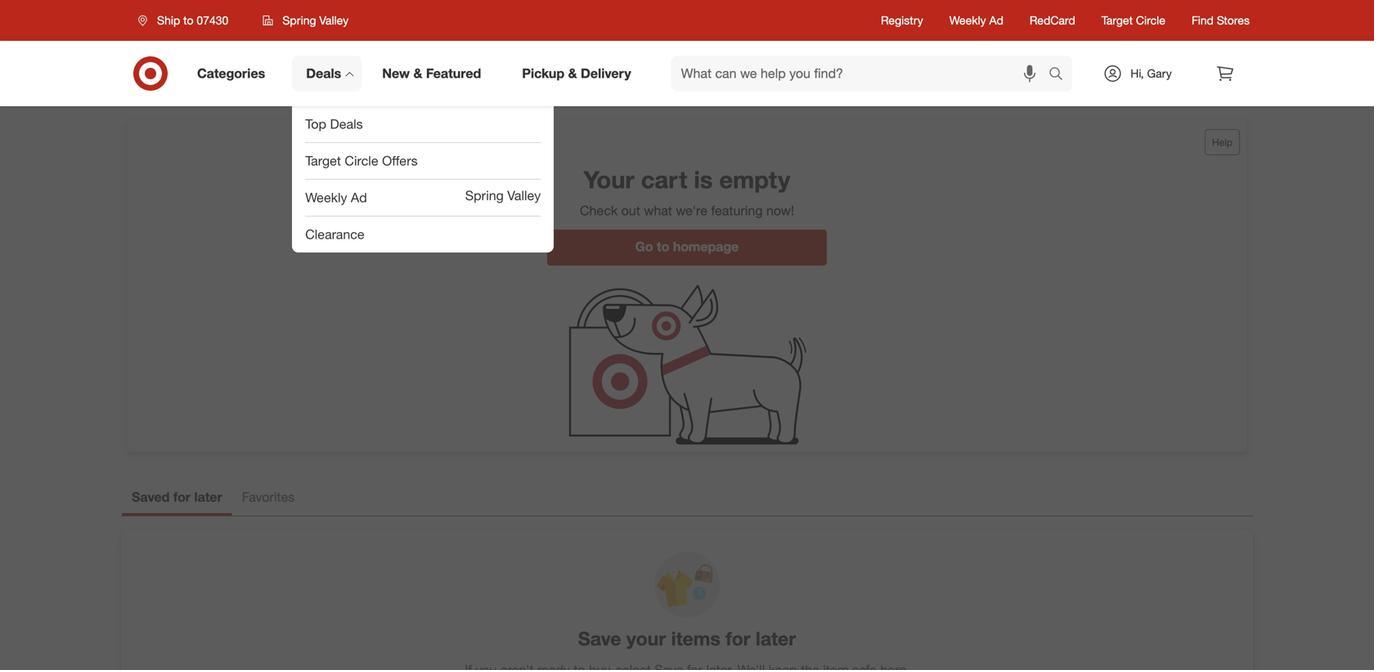 Task type: vqa. For each thing, say whether or not it's contained in the screenshot.
RedCard in the right top of the page
yes



Task type: locate. For each thing, give the bounding box(es) containing it.
& for new
[[414, 66, 423, 81]]

now!
[[767, 203, 794, 219]]

1 horizontal spatial to
[[657, 239, 670, 255]]

redcard link
[[1030, 12, 1076, 29]]

0 horizontal spatial spring
[[283, 13, 316, 27]]

0 vertical spatial later
[[194, 490, 222, 506]]

weekly ad link
[[950, 12, 1004, 29]]

weekly ad
[[950, 13, 1004, 27], [305, 190, 367, 206]]

is
[[694, 165, 713, 194]]

your cart is empty
[[584, 165, 791, 194]]

to right ship
[[183, 13, 194, 27]]

clearance link
[[292, 217, 554, 253]]

top
[[305, 116, 326, 132]]

pickup & delivery link
[[508, 56, 652, 92]]

0 horizontal spatial circle
[[345, 153, 378, 169]]

1 vertical spatial target
[[305, 153, 341, 169]]

hi, gary
[[1131, 66, 1172, 81]]

circle left the find
[[1136, 13, 1166, 27]]

target circle offers
[[305, 153, 418, 169]]

cart
[[641, 165, 687, 194]]

to inside dropdown button
[[183, 13, 194, 27]]

spring down the 'target circle offers' link at the top left
[[465, 188, 504, 204]]

spring valley
[[283, 13, 349, 27], [465, 188, 541, 204]]

0 vertical spatial spring
[[283, 13, 316, 27]]

later right the saved
[[194, 490, 222, 506]]

1 horizontal spatial ad
[[990, 13, 1004, 27]]

for
[[173, 490, 191, 506], [726, 628, 751, 651]]

clearance
[[305, 227, 365, 243]]

spring inside dropdown button
[[283, 13, 316, 27]]

valley left check
[[507, 188, 541, 204]]

weekly up clearance
[[305, 190, 347, 206]]

1 & from the left
[[414, 66, 423, 81]]

saved for later
[[132, 490, 222, 506]]

1 vertical spatial spring
[[465, 188, 504, 204]]

0 vertical spatial deals
[[306, 66, 341, 81]]

0 vertical spatial weekly
[[950, 13, 986, 27]]

to
[[183, 13, 194, 27], [657, 239, 670, 255]]

offers
[[382, 153, 418, 169]]

0 horizontal spatial &
[[414, 66, 423, 81]]

& inside new & featured link
[[414, 66, 423, 81]]

target up 'hi,'
[[1102, 13, 1133, 27]]

for right the saved
[[173, 490, 191, 506]]

go to homepage link
[[547, 230, 827, 266]]

for right items
[[726, 628, 751, 651]]

target down top
[[305, 153, 341, 169]]

delivery
[[581, 66, 631, 81]]

target
[[1102, 13, 1133, 27], [305, 153, 341, 169]]

0 horizontal spatial valley
[[319, 13, 349, 27]]

1 vertical spatial circle
[[345, 153, 378, 169]]

deals right top
[[330, 116, 363, 132]]

2 & from the left
[[568, 66, 577, 81]]

new & featured link
[[368, 56, 502, 92]]

redcard
[[1030, 13, 1076, 27]]

0 vertical spatial weekly ad
[[950, 13, 1004, 27]]

&
[[414, 66, 423, 81], [568, 66, 577, 81]]

favorites
[[242, 490, 295, 506]]

circle for target circle
[[1136, 13, 1166, 27]]

0 horizontal spatial spring valley
[[283, 13, 349, 27]]

1 horizontal spatial circle
[[1136, 13, 1166, 27]]

0 horizontal spatial ad
[[351, 190, 367, 206]]

0 vertical spatial valley
[[319, 13, 349, 27]]

weekly ad up clearance
[[305, 190, 367, 206]]

search button
[[1041, 56, 1081, 95]]

0 vertical spatial ad
[[990, 13, 1004, 27]]

1 horizontal spatial for
[[726, 628, 751, 651]]

find
[[1192, 13, 1214, 27]]

featuring
[[711, 203, 763, 219]]

later
[[194, 490, 222, 506], [756, 628, 796, 651]]

0 vertical spatial target
[[1102, 13, 1133, 27]]

later right items
[[756, 628, 796, 651]]

valley
[[319, 13, 349, 27], [507, 188, 541, 204]]

to for 07430
[[183, 13, 194, 27]]

check out what we're featuring now!
[[580, 203, 794, 219]]

ad
[[990, 13, 1004, 27], [351, 190, 367, 206]]

1 vertical spatial weekly ad
[[305, 190, 367, 206]]

ad left redcard
[[990, 13, 1004, 27]]

help button
[[1205, 129, 1240, 155]]

0 vertical spatial circle
[[1136, 13, 1166, 27]]

target for target circle
[[1102, 13, 1133, 27]]

1 horizontal spatial spring valley
[[465, 188, 541, 204]]

0 vertical spatial for
[[173, 490, 191, 506]]

0 horizontal spatial weekly ad
[[305, 190, 367, 206]]

go to homepage
[[635, 239, 739, 255]]

we're
[[676, 203, 708, 219]]

1 horizontal spatial later
[[756, 628, 796, 651]]

spring valley button
[[252, 6, 359, 35]]

homepage
[[673, 239, 739, 255]]

0 horizontal spatial target
[[305, 153, 341, 169]]

your
[[584, 165, 635, 194]]

1 horizontal spatial valley
[[507, 188, 541, 204]]

weekly right registry at the top right
[[950, 13, 986, 27]]

ad down 'target circle offers'
[[351, 190, 367, 206]]

1 horizontal spatial weekly ad
[[950, 13, 1004, 27]]

find stores
[[1192, 13, 1250, 27]]

deals up top
[[306, 66, 341, 81]]

1 horizontal spatial target
[[1102, 13, 1133, 27]]

0 vertical spatial spring valley
[[283, 13, 349, 27]]

favorites link
[[232, 482, 305, 516]]

1 horizontal spatial spring
[[465, 188, 504, 204]]

registry
[[881, 13, 923, 27]]

0 horizontal spatial to
[[183, 13, 194, 27]]

& inside pickup & delivery link
[[568, 66, 577, 81]]

gary
[[1147, 66, 1172, 81]]

weekly ad right registry at the top right
[[950, 13, 1004, 27]]

& right new
[[414, 66, 423, 81]]

valley up deals link
[[319, 13, 349, 27]]

1 vertical spatial valley
[[507, 188, 541, 204]]

weekly
[[950, 13, 986, 27], [305, 190, 347, 206]]

deals
[[306, 66, 341, 81], [330, 116, 363, 132]]

circle
[[1136, 13, 1166, 27], [345, 153, 378, 169]]

to right go
[[657, 239, 670, 255]]

spring
[[283, 13, 316, 27], [465, 188, 504, 204]]

1 horizontal spatial &
[[568, 66, 577, 81]]

& right pickup
[[568, 66, 577, 81]]

0 horizontal spatial later
[[194, 490, 222, 506]]

circle left the offers
[[345, 153, 378, 169]]

0 horizontal spatial weekly
[[305, 190, 347, 206]]

out
[[621, 203, 640, 219]]

0 vertical spatial to
[[183, 13, 194, 27]]

1 vertical spatial to
[[657, 239, 670, 255]]

spring up deals link
[[283, 13, 316, 27]]

1 vertical spatial ad
[[351, 190, 367, 206]]



Task type: describe. For each thing, give the bounding box(es) containing it.
to for homepage
[[657, 239, 670, 255]]

pickup & delivery
[[522, 66, 631, 81]]

What can we help you find? suggestions appear below search field
[[671, 56, 1053, 92]]

top deals
[[305, 116, 363, 132]]

07430
[[197, 13, 229, 27]]

empty cart bullseye image
[[564, 276, 810, 453]]

saved for later link
[[122, 482, 232, 516]]

ship to 07430 button
[[128, 6, 246, 35]]

hi,
[[1131, 66, 1144, 81]]

your
[[627, 628, 666, 651]]

check
[[580, 203, 618, 219]]

1 vertical spatial weekly
[[305, 190, 347, 206]]

categories link
[[183, 56, 286, 92]]

search
[[1041, 67, 1081, 83]]

new
[[382, 66, 410, 81]]

1 vertical spatial spring valley
[[465, 188, 541, 204]]

1 vertical spatial for
[[726, 628, 751, 651]]

1 vertical spatial deals
[[330, 116, 363, 132]]

ship to 07430
[[157, 13, 229, 27]]

top deals link
[[292, 106, 554, 142]]

1 horizontal spatial weekly
[[950, 13, 986, 27]]

new & featured
[[382, 66, 481, 81]]

target circle link
[[1102, 12, 1166, 29]]

spring valley inside dropdown button
[[283, 13, 349, 27]]

help
[[1212, 136, 1233, 148]]

valley inside dropdown button
[[319, 13, 349, 27]]

saved
[[132, 490, 170, 506]]

pickup
[[522, 66, 565, 81]]

registry link
[[881, 12, 923, 29]]

featured
[[426, 66, 481, 81]]

circle for target circle offers
[[345, 153, 378, 169]]

ship
[[157, 13, 180, 27]]

deals link
[[292, 56, 362, 92]]

empty
[[720, 165, 791, 194]]

0 horizontal spatial for
[[173, 490, 191, 506]]

stores
[[1217, 13, 1250, 27]]

& for pickup
[[568, 66, 577, 81]]

save
[[578, 628, 621, 651]]

target circle
[[1102, 13, 1166, 27]]

target for target circle offers
[[305, 153, 341, 169]]

categories
[[197, 66, 265, 81]]

go
[[635, 239, 653, 255]]

items
[[671, 628, 721, 651]]

find stores link
[[1192, 12, 1250, 29]]

target circle offers link
[[292, 143, 554, 179]]

what
[[644, 203, 672, 219]]

1 vertical spatial later
[[756, 628, 796, 651]]

save your items for later
[[578, 628, 796, 651]]



